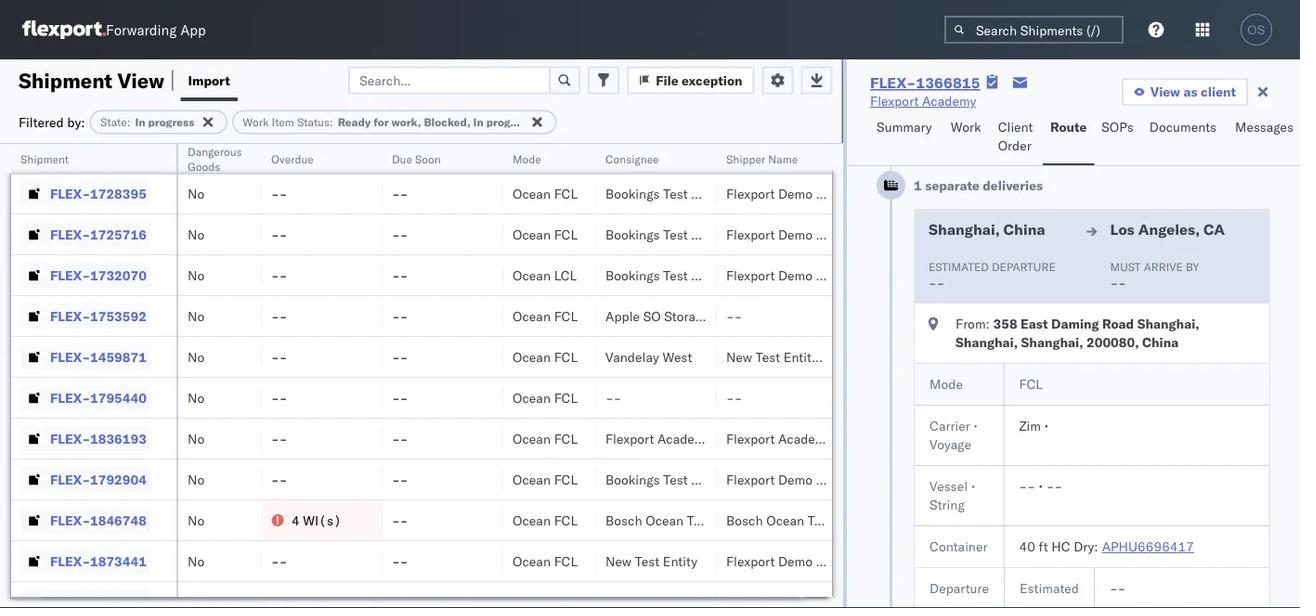 Task type: describe. For each thing, give the bounding box(es) containing it.
flex- for 1728395
[[50, 185, 90, 202]]

flexport. image
[[22, 20, 106, 39]]

• for zim •
[[1044, 418, 1049, 434]]

client order
[[998, 119, 1033, 154]]

flex-1366815 link
[[870, 73, 980, 92]]

ocean for 1753592
[[513, 308, 551, 324]]

1836193
[[90, 430, 147, 447]]

separate
[[925, 177, 980, 194]]

aphu6696417
[[1102, 539, 1194, 555]]

academy for flexport academy (us) inc.
[[658, 430, 712, 447]]

academy for flexport academy
[[922, 93, 976, 109]]

no for flex-1732070
[[188, 267, 205, 283]]

(us)
[[715, 430, 748, 447]]

ocean for 1725716
[[513, 226, 551, 242]]

no for flex-1725716
[[188, 226, 205, 242]]

1 bosch from the left
[[606, 512, 642, 528]]

new test entity
[[606, 553, 698, 569]]

resize handle column header for shipment
[[154, 144, 176, 608]]

flex-1629619 button
[[20, 140, 150, 166]]

os
[[1248, 23, 1266, 37]]

co. for flex-1792904
[[865, 471, 883, 488]]

0 vertical spatial china
[[1004, 220, 1045, 239]]

ocean for 1836193
[[513, 430, 551, 447]]

200080,
[[1087, 334, 1139, 351]]

Search Shipments (/) text field
[[945, 16, 1124, 44]]

view inside button
[[1150, 84, 1180, 100]]

container
[[930, 539, 988, 555]]

wi(s)
[[303, 512, 341, 528]]

flex-1629619
[[50, 144, 147, 161]]

sops button
[[1094, 111, 1142, 165]]

road
[[1102, 316, 1134, 332]]

carrier • voyage
[[930, 418, 978, 453]]

dangerous
[[188, 144, 242, 158]]

use)
[[772, 308, 806, 324]]

dry
[[1074, 539, 1094, 555]]

angeles,
[[1138, 220, 1200, 239]]

name
[[768, 152, 798, 166]]

shanghai, down east
[[1021, 334, 1083, 351]]

consignee button
[[596, 148, 698, 166]]

no for flex-1629619
[[188, 144, 205, 161]]

documents
[[1150, 119, 1217, 135]]

overdue
[[271, 152, 314, 166]]

estimated for estimated
[[1020, 580, 1079, 597]]

work item status : ready for work, blocked, in progress
[[243, 115, 533, 129]]

flexport demo shipper co. for 1728395
[[726, 185, 883, 202]]

forwarding
[[106, 21, 177, 39]]

fcl for flex-1873441
[[554, 553, 578, 569]]

app
[[180, 21, 206, 39]]

1 separate deliveries
[[914, 177, 1043, 194]]

string
[[930, 497, 965, 513]]

shipper for flex-1728395
[[816, 185, 862, 202]]

flex- for 1753592
[[50, 308, 90, 324]]

status
[[297, 115, 330, 129]]

flex-1459871 button
[[20, 344, 150, 370]]

358
[[993, 316, 1018, 332]]

ocean fcl for flex-1846748
[[513, 512, 578, 528]]

flex-1846748 button
[[20, 508, 150, 534]]

fcl for flex-1728395
[[554, 185, 578, 202]]

work for work item status : ready for work, blocked, in progress
[[243, 115, 269, 129]]

shipper inside 'shipper name' button
[[726, 152, 765, 166]]

arrive
[[1144, 260, 1183, 274]]

1846748
[[90, 512, 147, 528]]

2
[[822, 349, 830, 365]]

ready
[[338, 115, 371, 129]]

los angeles, ca
[[1110, 220, 1225, 239]]

ocean for 1873441
[[513, 553, 551, 569]]

exception
[[682, 72, 743, 88]]

shipper for flex-1725716
[[816, 226, 862, 242]]

fcl for flex-1792904
[[554, 471, 578, 488]]

2 bosch from the left
[[726, 512, 763, 528]]

ft
[[1039, 539, 1048, 555]]

1 horizontal spatial mode
[[930, 376, 963, 392]]

consignee for flex-1732070
[[691, 267, 754, 283]]

1459871
[[90, 349, 147, 365]]

demo for 1629619
[[778, 144, 813, 161]]

flex-1836193 button
[[20, 426, 150, 452]]

must arrive by --
[[1110, 260, 1199, 291]]

vandelay west
[[606, 349, 692, 365]]

ocean fcl for flex-1728395
[[513, 185, 578, 202]]

dangerous goods button
[[178, 140, 255, 174]]

flexport for flex-1629619
[[726, 144, 775, 161]]

flexport demo shipper co. for 1732070
[[726, 267, 883, 283]]

demo for 1792904
[[778, 471, 813, 488]]

file exception
[[656, 72, 743, 88]]

flexport demo shipper co. for 1725716
[[726, 226, 883, 242]]

ocean fcl for flex-1459871
[[513, 349, 578, 365]]

fcl for flex-1836193
[[554, 430, 578, 447]]

import button
[[181, 59, 238, 101]]

ocean for 1732070
[[513, 267, 551, 283]]

flexport demo shipper co. for 1792904
[[726, 471, 883, 488]]

ocean fcl for flex-1795440
[[513, 390, 578, 406]]

daming
[[1051, 316, 1099, 332]]

academy for flexport academy (sz) ltd.
[[778, 430, 832, 447]]

flexport for flex-1725716
[[726, 226, 775, 242]]

1 bosch ocean test from the left
[[606, 512, 712, 528]]

shipment button
[[11, 148, 158, 166]]

1873441
[[90, 553, 147, 569]]

view as client button
[[1122, 78, 1248, 106]]

Search... text field
[[348, 66, 551, 94]]

new for new test entity
[[606, 553, 632, 569]]

2 in from the left
[[473, 115, 484, 129]]

test for flex-1792904
[[663, 471, 688, 488]]

import
[[188, 72, 230, 88]]

1 progress from the left
[[148, 115, 194, 129]]

must
[[1110, 260, 1141, 274]]

forwarding app link
[[22, 20, 206, 39]]

route button
[[1043, 111, 1094, 165]]

no for flex-1792904
[[188, 471, 205, 488]]

bookings for flex-1725716
[[606, 226, 660, 242]]

bookings test consignee for flex-1792904
[[606, 471, 754, 488]]

no for flex-1459871
[[188, 349, 205, 365]]

-- • --
[[1019, 478, 1063, 495]]

demo for 1873441
[[778, 553, 813, 569]]

test for flex-1728395
[[663, 185, 688, 202]]

lcl
[[554, 267, 577, 283]]

shipper name button
[[717, 148, 819, 166]]

client
[[998, 119, 1033, 135]]

consignee for flex-1792904
[[691, 471, 754, 488]]

so
[[643, 308, 661, 324]]

• for vessel • string
[[971, 478, 975, 495]]

shipper name
[[726, 152, 798, 166]]

no for flex-1753592
[[188, 308, 205, 324]]

soon
[[415, 152, 441, 166]]

ocean fcl for flex-1629619
[[513, 144, 578, 161]]

work,
[[392, 115, 421, 129]]

as
[[1184, 84, 1198, 100]]

summary
[[877, 119, 932, 135]]

ltd.
[[871, 430, 894, 447]]

shipper for flex-1873441
[[816, 553, 862, 569]]

vessel
[[930, 478, 968, 495]]

filtered by:
[[19, 114, 85, 130]]

flex-1459871
[[50, 349, 147, 365]]

flexport academy (us) inc.
[[606, 430, 774, 447]]

mode button
[[503, 148, 578, 166]]

flex-1792904
[[50, 471, 147, 488]]

file
[[656, 72, 679, 88]]

filtered
[[19, 114, 64, 130]]

flexport demo shipper co. for 1629619
[[726, 144, 883, 161]]

fcl for flex-1795440
[[554, 390, 578, 406]]

1
[[914, 177, 922, 194]]

demo for 1732070
[[778, 267, 813, 283]]

flex- for 1795440
[[50, 390, 90, 406]]

flex- for 1629619
[[50, 144, 90, 161]]

demo for 1725716
[[778, 226, 813, 242]]

co. for flex-1873441
[[865, 553, 883, 569]]



Task type: vqa. For each thing, say whether or not it's contained in the screenshot.


Task type: locate. For each thing, give the bounding box(es) containing it.
work for work
[[951, 119, 981, 135]]

: left ready
[[330, 115, 333, 129]]

• up ft
[[1039, 478, 1043, 495]]

0 horizontal spatial new
[[606, 553, 632, 569]]

due
[[392, 152, 412, 166]]

state : in progress
[[100, 115, 194, 129]]

8 no from the top
[[188, 430, 205, 447]]

bosch ocean test down the inc.
[[726, 512, 832, 528]]

ocean for 1792904
[[513, 471, 551, 488]]

flex-1725716 button
[[20, 222, 150, 248]]

6 ocean fcl from the top
[[513, 390, 578, 406]]

flex- down shipment button on the left top of page
[[50, 185, 90, 202]]

flexport for flex-1732070
[[726, 267, 775, 283]]

flex- down flex-1732070 button
[[50, 308, 90, 324]]

0 vertical spatial estimated
[[929, 260, 989, 274]]

7 no from the top
[[188, 390, 205, 406]]

flex- for 1732070
[[50, 267, 90, 283]]

flex-1753592 button
[[20, 303, 150, 329]]

1 bookings from the top
[[606, 144, 660, 161]]

9 no from the top
[[188, 471, 205, 488]]

new test entity 2
[[726, 349, 830, 365]]

co. for flex-1732070
[[865, 267, 883, 283]]

apple so storage (do not use)
[[606, 308, 806, 324]]

view left as
[[1150, 84, 1180, 100]]

1 horizontal spatial new
[[726, 349, 752, 365]]

bosch up new test entity
[[606, 512, 642, 528]]

7 ocean fcl from the top
[[513, 430, 578, 447]]

flexport demo shipper co. for 1873441
[[726, 553, 883, 569]]

work inside button
[[951, 119, 981, 135]]

estimated for estimated departure --
[[929, 260, 989, 274]]

40 ft hc dry : aphu6696417
[[1019, 539, 1194, 555]]

zim •
[[1019, 418, 1049, 434]]

estimated
[[929, 260, 989, 274], [1020, 580, 1079, 597]]

demo for 1728395
[[778, 185, 813, 202]]

flex- down flex-1728395 button at the left top of the page
[[50, 226, 90, 242]]

aphu6696417 button
[[1102, 539, 1194, 555]]

2 resize handle column header from the left
[[240, 144, 262, 608]]

bookings test consignee for flex-1732070
[[606, 267, 754, 283]]

flex- up flexport academy
[[870, 73, 916, 92]]

fcl for flex-1753592
[[554, 308, 578, 324]]

5 resize handle column header from the left
[[574, 144, 596, 608]]

1 horizontal spatial :
[[330, 115, 333, 129]]

3 resize handle column header from the left
[[360, 144, 383, 608]]

bookings for flex-1732070
[[606, 267, 660, 283]]

ocean fcl for flex-1725716
[[513, 226, 578, 242]]

in
[[135, 115, 145, 129], [473, 115, 484, 129]]

no
[[188, 144, 205, 161], [188, 185, 205, 202], [188, 226, 205, 242], [188, 267, 205, 283], [188, 308, 205, 324], [188, 349, 205, 365], [188, 390, 205, 406], [188, 430, 205, 447], [188, 471, 205, 488], [188, 512, 205, 528], [188, 553, 205, 569]]

3 bookings from the top
[[606, 226, 660, 242]]

5 bookings test consignee from the top
[[606, 471, 754, 488]]

shanghai, right road
[[1137, 316, 1200, 332]]

2 horizontal spatial :
[[1094, 539, 1098, 555]]

11 no from the top
[[188, 553, 205, 569]]

0 horizontal spatial work
[[243, 115, 269, 129]]

academy down 1366815
[[922, 93, 976, 109]]

test for flex-1732070
[[663, 267, 688, 283]]

estimated departure --
[[929, 260, 1056, 291]]

fcl for flex-1629619
[[554, 144, 578, 161]]

flex-1846748
[[50, 512, 147, 528]]

mode inside button
[[513, 152, 541, 166]]

5 no from the top
[[188, 308, 205, 324]]

academy left the (us)
[[658, 430, 712, 447]]

vessel • string
[[930, 478, 975, 513]]

--
[[271, 144, 287, 161], [392, 144, 408, 161], [271, 185, 287, 202], [392, 185, 408, 202], [271, 226, 287, 242], [392, 226, 408, 242], [271, 267, 287, 283], [392, 267, 408, 283], [271, 308, 287, 324], [392, 308, 408, 324], [726, 308, 742, 324], [271, 349, 287, 365], [392, 349, 408, 365], [271, 390, 287, 406], [392, 390, 408, 406], [606, 390, 622, 406], [726, 390, 742, 406], [271, 430, 287, 447], [392, 430, 408, 447], [271, 471, 287, 488], [392, 471, 408, 488], [392, 512, 408, 528], [271, 553, 287, 569], [392, 553, 408, 569], [1110, 580, 1126, 597]]

flex- down "flex-1753592" button
[[50, 349, 90, 365]]

work left item
[[243, 115, 269, 129]]

1 co. from the top
[[865, 144, 883, 161]]

flex- down flex-1725716 button
[[50, 267, 90, 283]]

flexport for flex-1792904
[[726, 471, 775, 488]]

2 progress from the left
[[486, 115, 533, 129]]

bookings test consignee for flex-1725716
[[606, 226, 754, 242]]

ocean fcl for flex-1873441
[[513, 553, 578, 569]]

6 flexport demo shipper co. from the top
[[726, 553, 883, 569]]

test
[[663, 144, 688, 161], [663, 185, 688, 202], [663, 226, 688, 242], [663, 267, 688, 283], [756, 349, 780, 365], [663, 471, 688, 488], [687, 512, 712, 528], [808, 512, 832, 528], [635, 553, 660, 569]]

bookings for flex-1728395
[[606, 185, 660, 202]]

os button
[[1235, 8, 1278, 51]]

shipment view
[[19, 67, 164, 93]]

ocean for 1728395
[[513, 185, 551, 202]]

flexport for flex-1873441
[[726, 553, 775, 569]]

1 horizontal spatial in
[[473, 115, 484, 129]]

departure
[[992, 260, 1056, 274]]

demo
[[778, 144, 813, 161], [778, 185, 813, 202], [778, 226, 813, 242], [778, 267, 813, 283], [778, 471, 813, 488], [778, 553, 813, 569]]

2 no from the top
[[188, 185, 205, 202]]

1 flexport demo shipper co. from the top
[[726, 144, 883, 161]]

flexport for flex-1836193
[[726, 430, 775, 447]]

flex-1366815
[[870, 73, 980, 92]]

0 horizontal spatial entity
[[663, 553, 698, 569]]

0 vertical spatial new
[[726, 349, 752, 365]]

flex-1873441
[[50, 553, 147, 569]]

4 ocean fcl from the top
[[513, 308, 578, 324]]

flex-1836193
[[50, 430, 147, 447]]

flex- for 1873441
[[50, 553, 90, 569]]

consignee for flex-1725716
[[691, 226, 754, 242]]

flex- for 1792904
[[50, 471, 90, 488]]

china up departure
[[1004, 220, 1045, 239]]

flex-1732070
[[50, 267, 147, 283]]

0 horizontal spatial :
[[127, 115, 130, 129]]

shipment for shipment view
[[19, 67, 112, 93]]

: right 'hc'
[[1094, 539, 1098, 555]]

ocean for 1846748
[[513, 512, 551, 528]]

progress up the dangerous
[[148, 115, 194, 129]]

bosch down the (us)
[[726, 512, 763, 528]]

test for flex-1725716
[[663, 226, 688, 242]]

progress up mode button
[[486, 115, 533, 129]]

flexport academy (sz) ltd.
[[726, 430, 894, 447]]

flex- for 1725716
[[50, 226, 90, 242]]

• right carrier
[[974, 418, 978, 434]]

1 horizontal spatial entity
[[784, 349, 818, 365]]

1 ocean fcl from the top
[[513, 144, 578, 161]]

shanghai, china
[[929, 220, 1045, 239]]

:
[[127, 115, 130, 129], [330, 115, 333, 129], [1094, 539, 1098, 555]]

0 horizontal spatial academy
[[658, 430, 712, 447]]

shipment down 'filtered'
[[20, 152, 69, 166]]

flex- for 1836193
[[50, 430, 90, 447]]

ocean
[[513, 144, 551, 161], [513, 185, 551, 202], [513, 226, 551, 242], [513, 267, 551, 283], [513, 308, 551, 324], [513, 349, 551, 365], [513, 390, 551, 406], [513, 430, 551, 447], [513, 471, 551, 488], [513, 512, 551, 528], [646, 512, 684, 528], [766, 512, 804, 528], [513, 553, 551, 569]]

0 horizontal spatial mode
[[513, 152, 541, 166]]

work
[[243, 115, 269, 129], [951, 119, 981, 135]]

1 horizontal spatial progress
[[486, 115, 533, 129]]

7 resize handle column header from the left
[[815, 144, 838, 608]]

flex- for 1366815
[[870, 73, 916, 92]]

4 bookings from the top
[[606, 267, 660, 283]]

state
[[100, 115, 127, 129]]

1 vertical spatial china
[[1142, 334, 1179, 351]]

ocean fcl for flex-1836193
[[513, 430, 578, 447]]

shipper for flex-1629619
[[816, 144, 862, 161]]

by:
[[67, 114, 85, 130]]

no for flex-1836193
[[188, 430, 205, 447]]

flex-1753592
[[50, 308, 147, 324]]

• for carrier • voyage
[[974, 418, 978, 434]]

documents button
[[1142, 111, 1228, 165]]

shanghai, down separate
[[929, 220, 1000, 239]]

consignee
[[691, 144, 754, 161], [606, 152, 659, 166], [691, 185, 754, 202], [691, 226, 754, 242], [691, 267, 754, 283], [691, 471, 754, 488]]

0 horizontal spatial bosch ocean test
[[606, 512, 712, 528]]

5 demo from the top
[[778, 471, 813, 488]]

4
[[292, 512, 300, 528]]

0 horizontal spatial view
[[117, 67, 164, 93]]

academy right the inc.
[[778, 430, 832, 447]]

flex- down flex-1792904 button
[[50, 512, 90, 528]]

1732070
[[90, 267, 147, 283]]

resize handle column header for shipper name
[[815, 144, 838, 608]]

ocean for 1795440
[[513, 390, 551, 406]]

item
[[272, 115, 294, 129]]

10 ocean fcl from the top
[[513, 553, 578, 569]]

shipper for flex-1732070
[[816, 267, 862, 283]]

academy inside 'link'
[[922, 93, 976, 109]]

0 vertical spatial entity
[[784, 349, 818, 365]]

no for flex-1873441
[[188, 553, 205, 569]]

2 demo from the top
[[778, 185, 813, 202]]

3 ocean fcl from the top
[[513, 226, 578, 242]]

shipment for shipment
[[20, 152, 69, 166]]

co. for flex-1728395
[[865, 185, 883, 202]]

3 bookings test consignee from the top
[[606, 226, 754, 242]]

voyage
[[930, 437, 971, 453]]

1 vertical spatial mode
[[930, 376, 963, 392]]

test for flex-1629619
[[663, 144, 688, 161]]

fcl for flex-1846748
[[554, 512, 578, 528]]

8 ocean fcl from the top
[[513, 471, 578, 488]]

1 horizontal spatial china
[[1142, 334, 1179, 351]]

bookings
[[606, 144, 660, 161], [606, 185, 660, 202], [606, 226, 660, 242], [606, 267, 660, 283], [606, 471, 660, 488]]

ocean for 1459871
[[513, 349, 551, 365]]

deliveries
[[983, 177, 1043, 194]]

flex- down flex-1459871 button
[[50, 390, 90, 406]]

fcl for flex-1725716
[[554, 226, 578, 242]]

• right zim
[[1044, 418, 1049, 434]]

china inside 358 east daming road shanghai, shanghai, shanghai, 200080, china
[[1142, 334, 1179, 351]]

not
[[743, 308, 769, 324]]

1 vertical spatial estimated
[[1020, 580, 1079, 597]]

• inside the vessel • string
[[971, 478, 975, 495]]

1 horizontal spatial work
[[951, 119, 981, 135]]

3 flexport demo shipper co. from the top
[[726, 226, 883, 242]]

entity for new test entity 2
[[784, 349, 818, 365]]

1 horizontal spatial bosch
[[726, 512, 763, 528]]

1 bookings test consignee from the top
[[606, 144, 754, 161]]

5 ocean fcl from the top
[[513, 349, 578, 365]]

10 no from the top
[[188, 512, 205, 528]]

2 flexport demo shipper co. from the top
[[726, 185, 883, 202]]

2 bookings test consignee from the top
[[606, 185, 754, 202]]

order
[[998, 137, 1032, 154]]

ocean fcl
[[513, 144, 578, 161], [513, 185, 578, 202], [513, 226, 578, 242], [513, 308, 578, 324], [513, 349, 578, 365], [513, 390, 578, 406], [513, 430, 578, 447], [513, 471, 578, 488], [513, 512, 578, 528], [513, 553, 578, 569]]

4 demo from the top
[[778, 267, 813, 283]]

(do
[[713, 308, 740, 324]]

bosch
[[606, 512, 642, 528], [726, 512, 763, 528]]

sops
[[1102, 119, 1134, 135]]

in right blocked, on the top left of the page
[[473, 115, 484, 129]]

flex- down flex-1846748 button
[[50, 553, 90, 569]]

east
[[1021, 316, 1048, 332]]

flex-1795440 button
[[20, 385, 150, 411]]

0 horizontal spatial progress
[[148, 115, 194, 129]]

entity for new test entity
[[663, 553, 698, 569]]

resize handle column header for consignee
[[695, 144, 717, 608]]

1 vertical spatial shipment
[[20, 152, 69, 166]]

no for flex-1728395
[[188, 185, 205, 202]]

40
[[1019, 539, 1035, 555]]

flexport inside 'link'
[[870, 93, 919, 109]]

flex- down the flex-1795440 button
[[50, 430, 90, 447]]

co. for flex-1629619
[[865, 144, 883, 161]]

2 horizontal spatial academy
[[922, 93, 976, 109]]

in right state
[[135, 115, 145, 129]]

flex- down flex-1836193 button
[[50, 471, 90, 488]]

consignee inside button
[[606, 152, 659, 166]]

4 resize handle column header from the left
[[481, 144, 503, 608]]

ocean fcl for flex-1792904
[[513, 471, 578, 488]]

file exception button
[[627, 66, 755, 94], [627, 66, 755, 94]]

0 horizontal spatial bosch
[[606, 512, 642, 528]]

3 no from the top
[[188, 226, 205, 242]]

1 demo from the top
[[778, 144, 813, 161]]

3 co. from the top
[[865, 226, 883, 242]]

1 vertical spatial entity
[[663, 553, 698, 569]]

4 flexport demo shipper co. from the top
[[726, 267, 883, 283]]

flexport demo shipper co.
[[726, 144, 883, 161], [726, 185, 883, 202], [726, 226, 883, 242], [726, 267, 883, 283], [726, 471, 883, 488], [726, 553, 883, 569]]

zim
[[1019, 418, 1041, 434]]

ca
[[1204, 220, 1225, 239]]

5 co. from the top
[[865, 471, 883, 488]]

1 horizontal spatial bosch ocean test
[[726, 512, 832, 528]]

: up 1629619
[[127, 115, 130, 129]]

• inside carrier • voyage
[[974, 418, 978, 434]]

0 horizontal spatial estimated
[[929, 260, 989, 274]]

0 vertical spatial mode
[[513, 152, 541, 166]]

flex- down the by:
[[50, 144, 90, 161]]

estimated down the shanghai, china
[[929, 260, 989, 274]]

1 resize handle column header from the left
[[154, 144, 176, 608]]

(sz)
[[836, 430, 867, 447]]

hc
[[1052, 539, 1070, 555]]

summary button
[[869, 111, 943, 165]]

flex-1732070 button
[[20, 262, 150, 288]]

bookings for flex-1792904
[[606, 471, 660, 488]]

4 wi(s)
[[292, 512, 341, 528]]

0 horizontal spatial china
[[1004, 220, 1045, 239]]

6 co. from the top
[[865, 553, 883, 569]]

estimated down ft
[[1020, 580, 1079, 597]]

flex-1728395 button
[[20, 181, 150, 207]]

1 in from the left
[[135, 115, 145, 129]]

1 horizontal spatial view
[[1150, 84, 1180, 100]]

estimated inside estimated departure --
[[929, 260, 989, 274]]

view up state : in progress
[[117, 67, 164, 93]]

358 east daming road shanghai, shanghai, shanghai, 200080, china
[[956, 316, 1200, 351]]

2 bookings from the top
[[606, 185, 660, 202]]

consignee for flex-1728395
[[691, 185, 754, 202]]

blocked,
[[424, 115, 471, 129]]

shipper
[[816, 144, 862, 161], [726, 152, 765, 166], [816, 185, 862, 202], [816, 226, 862, 242], [816, 267, 862, 283], [816, 471, 862, 488], [816, 553, 862, 569]]

0 vertical spatial shipment
[[19, 67, 112, 93]]

no for flex-1795440
[[188, 390, 205, 406]]

new for new test entity 2
[[726, 349, 752, 365]]

goods
[[188, 159, 220, 173]]

2 co. from the top
[[865, 185, 883, 202]]

work down 1366815
[[951, 119, 981, 135]]

from:
[[956, 316, 990, 332]]

ocean fcl for flex-1753592
[[513, 308, 578, 324]]

academy
[[922, 93, 976, 109], [658, 430, 712, 447], [778, 430, 832, 447]]

1 vertical spatial new
[[606, 553, 632, 569]]

resize handle column header for dangerous goods
[[240, 144, 262, 608]]

flex- inside button
[[50, 144, 90, 161]]

4 no from the top
[[188, 267, 205, 283]]

flex-1792904 button
[[20, 467, 150, 493]]

5 flexport demo shipper co. from the top
[[726, 471, 883, 488]]

2 bosch ocean test from the left
[[726, 512, 832, 528]]

1725716
[[90, 226, 147, 242]]

1 no from the top
[[188, 144, 205, 161]]

work button
[[943, 111, 991, 165]]

ocean for 1629619
[[513, 144, 551, 161]]

bookings for flex-1629619
[[606, 144, 660, 161]]

4 bookings test consignee from the top
[[606, 267, 754, 283]]

flex- for 1846748
[[50, 512, 90, 528]]

1 horizontal spatial estimated
[[1020, 580, 1079, 597]]

west
[[663, 349, 692, 365]]

shanghai, down from:
[[956, 334, 1018, 351]]

china right 200080,
[[1142, 334, 1179, 351]]

bookings test consignee for flex-1629619
[[606, 144, 754, 161]]

no for flex-1846748
[[188, 512, 205, 528]]

9 ocean fcl from the top
[[513, 512, 578, 528]]

co. for flex-1725716
[[865, 226, 883, 242]]

5 bookings from the top
[[606, 471, 660, 488]]

4 co. from the top
[[865, 267, 883, 283]]

6 no from the top
[[188, 349, 205, 365]]

apple
[[606, 308, 640, 324]]

0 horizontal spatial in
[[135, 115, 145, 129]]

6 resize handle column header from the left
[[695, 144, 717, 608]]

shipper for flex-1792904
[[816, 471, 862, 488]]

3 demo from the top
[[778, 226, 813, 242]]

2 ocean fcl from the top
[[513, 185, 578, 202]]

due soon
[[392, 152, 441, 166]]

view as client
[[1150, 84, 1236, 100]]

1 horizontal spatial academy
[[778, 430, 832, 447]]

bookings test consignee for flex-1728395
[[606, 185, 754, 202]]

resize handle column header
[[154, 144, 176, 608], [240, 144, 262, 608], [360, 144, 383, 608], [481, 144, 503, 608], [574, 144, 596, 608], [695, 144, 717, 608], [815, 144, 838, 608]]

fcl for flex-1459871
[[554, 349, 578, 365]]

bosch ocean test up new test entity
[[606, 512, 712, 528]]

consignee for flex-1629619
[[691, 144, 754, 161]]

• right vessel
[[971, 478, 975, 495]]

shipment inside button
[[20, 152, 69, 166]]

6 demo from the top
[[778, 553, 813, 569]]

shipment up the by:
[[19, 67, 112, 93]]



